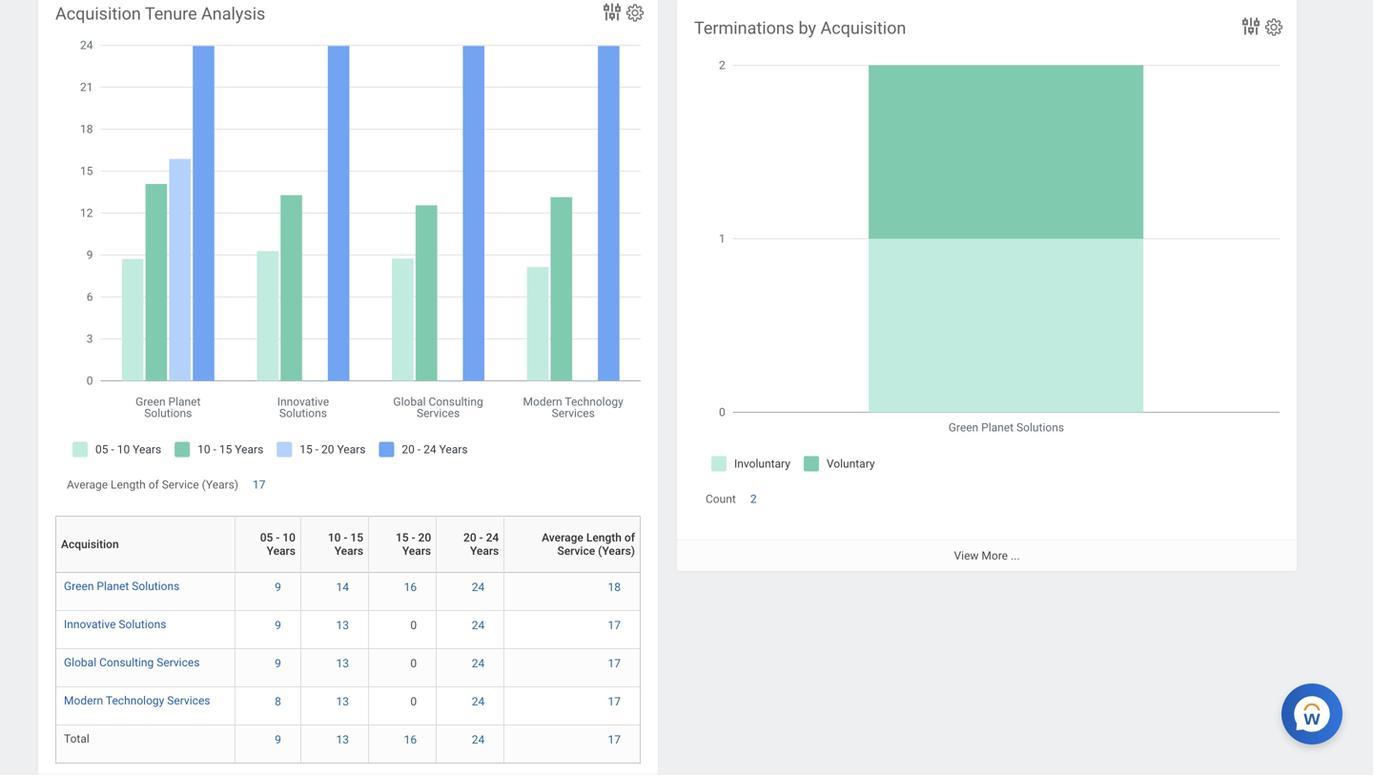 Task type: vqa. For each thing, say whether or not it's contained in the screenshot.


Task type: locate. For each thing, give the bounding box(es) containing it.
of
[[148, 478, 159, 492], [625, 531, 635, 544]]

24
[[486, 531, 499, 544], [472, 581, 485, 594], [472, 619, 485, 632], [472, 657, 485, 670], [472, 695, 485, 708], [472, 733, 485, 746]]

1 - from the left
[[276, 531, 280, 544]]

- for 15
[[412, 531, 415, 544]]

1 vertical spatial 0
[[410, 657, 417, 670]]

0 horizontal spatial configure and view chart data image
[[601, 0, 624, 23]]

acquisition left tenure on the left
[[55, 4, 141, 24]]

0 button
[[410, 618, 420, 633], [410, 656, 420, 671], [410, 694, 420, 709]]

1 0 from the top
[[410, 619, 417, 632]]

0 vertical spatial solutions
[[132, 580, 180, 593]]

length inside button
[[586, 531, 622, 544]]

- inside 15 - 20 years
[[412, 531, 415, 544]]

(years) up acquisition button
[[202, 478, 238, 492]]

17 for innovative solutions
[[608, 619, 621, 632]]

15
[[350, 531, 363, 544], [396, 531, 409, 544]]

0 horizontal spatial 20
[[418, 531, 431, 544]]

average inside average length of service (years)
[[542, 531, 583, 544]]

1 vertical spatial service
[[557, 544, 595, 558]]

solutions
[[132, 580, 180, 593], [119, 618, 166, 631]]

solutions down acquisition button
[[132, 580, 180, 593]]

- right 15 - 20 years
[[479, 531, 483, 544]]

0 for modern technology services
[[410, 695, 417, 708]]

length up acquisition button
[[111, 478, 146, 492]]

24 button
[[472, 580, 488, 595], [472, 618, 488, 633], [472, 656, 488, 671], [472, 694, 488, 709], [472, 732, 488, 747]]

1 0 button from the top
[[410, 618, 420, 633]]

service up acquisition button
[[162, 478, 199, 492]]

- inside 20 - 24 years
[[479, 531, 483, 544]]

3 0 button from the top
[[410, 694, 420, 709]]

years left 20 - 24 years button
[[402, 544, 431, 558]]

services right consulting
[[157, 656, 200, 669]]

1 16 from the top
[[404, 581, 417, 594]]

0 vertical spatial (years)
[[202, 478, 238, 492]]

1 10 from the left
[[283, 531, 296, 544]]

0 vertical spatial service
[[162, 478, 199, 492]]

years for 24
[[470, 544, 499, 558]]

2 16 from the top
[[404, 733, 417, 746]]

4 13 from the top
[[336, 733, 349, 746]]

24 for modern technology services
[[472, 695, 485, 708]]

1 16 button from the top
[[404, 580, 420, 595]]

1 horizontal spatial 20
[[464, 531, 477, 544]]

1 vertical spatial services
[[167, 694, 210, 707]]

analysis
[[201, 4, 265, 24]]

years inside 15 - 20 years
[[402, 544, 431, 558]]

configure terminations by acquisition image
[[1264, 17, 1285, 38]]

2 vertical spatial 0 button
[[410, 694, 420, 709]]

1 20 from the left
[[418, 531, 431, 544]]

1 horizontal spatial 15
[[396, 531, 409, 544]]

0 horizontal spatial 10
[[283, 531, 296, 544]]

1 horizontal spatial of
[[625, 531, 635, 544]]

0 vertical spatial 0
[[410, 619, 417, 632]]

2 20 from the left
[[464, 531, 477, 544]]

2 0 from the top
[[410, 657, 417, 670]]

years inside 05 - 10 years
[[267, 544, 296, 558]]

0 horizontal spatial 15
[[350, 531, 363, 544]]

configure and view chart data image inside terminations by acquisition element
[[1240, 15, 1263, 38]]

average right 20 - 24 years
[[542, 531, 583, 544]]

13 button for global consulting services
[[336, 656, 352, 671]]

2 9 from the top
[[275, 619, 281, 632]]

17
[[253, 478, 266, 492], [608, 619, 621, 632], [608, 657, 621, 670], [608, 695, 621, 708], [608, 733, 621, 746]]

3 years from the left
[[402, 544, 431, 558]]

24 for green planet solutions
[[472, 581, 485, 594]]

15 up 14 button
[[350, 531, 363, 544]]

13 button
[[336, 618, 352, 633], [336, 656, 352, 671], [336, 694, 352, 709], [336, 732, 352, 747]]

20 inside 15 - 20 years
[[418, 531, 431, 544]]

services right technology
[[167, 694, 210, 707]]

configure and view chart data image left 'configure acquisition tenure analysis' icon
[[601, 0, 624, 23]]

15 - 20 years
[[396, 531, 431, 558]]

15 right the 10 - 15 years
[[396, 531, 409, 544]]

global consulting services link
[[64, 652, 200, 669]]

configure and view chart data image left configure terminations by acquisition icon
[[1240, 15, 1263, 38]]

1 horizontal spatial configure and view chart data image
[[1240, 15, 1263, 38]]

24 for innovative solutions
[[472, 619, 485, 632]]

acquisition button
[[61, 517, 242, 573]]

0 vertical spatial 16
[[404, 581, 417, 594]]

2 13 button from the top
[[336, 656, 352, 671]]

1 24 button from the top
[[472, 580, 488, 595]]

average length of service (years) up acquisition button
[[67, 478, 238, 492]]

4 24 button from the top
[[472, 694, 488, 709]]

1 horizontal spatial 10
[[328, 531, 341, 544]]

20
[[418, 531, 431, 544], [464, 531, 477, 544]]

2 9 button from the top
[[275, 618, 284, 633]]

service
[[162, 478, 199, 492], [557, 544, 595, 558]]

(years) up 18 button
[[598, 544, 635, 558]]

9 button
[[275, 580, 284, 595], [275, 618, 284, 633], [275, 656, 284, 671], [275, 732, 284, 747]]

0 for global consulting services
[[410, 657, 417, 670]]

2 years from the left
[[334, 544, 363, 558]]

05
[[260, 531, 273, 544]]

20 left 20 - 24 years button
[[418, 531, 431, 544]]

2 16 button from the top
[[404, 732, 420, 747]]

1 vertical spatial 16 button
[[404, 732, 420, 747]]

2 15 from the left
[[396, 531, 409, 544]]

0 for innovative solutions
[[410, 619, 417, 632]]

3 13 button from the top
[[336, 694, 352, 709]]

0 vertical spatial 16 button
[[404, 580, 420, 595]]

by
[[799, 18, 816, 38]]

16
[[404, 581, 417, 594], [404, 733, 417, 746]]

acquisition tenure analysis
[[55, 4, 265, 24]]

planet
[[97, 580, 129, 593]]

(years)
[[202, 478, 238, 492], [598, 544, 635, 558]]

- for 05
[[276, 531, 280, 544]]

- up 14 button
[[344, 531, 347, 544]]

- for 10
[[344, 531, 347, 544]]

24 button for modern technology services
[[472, 694, 488, 709]]

2 vertical spatial 0
[[410, 695, 417, 708]]

3 - from the left
[[412, 531, 415, 544]]

0 vertical spatial length
[[111, 478, 146, 492]]

3 9 from the top
[[275, 657, 281, 670]]

1 vertical spatial length
[[586, 531, 622, 544]]

count
[[706, 493, 736, 506]]

0 vertical spatial services
[[157, 656, 200, 669]]

1 vertical spatial solutions
[[119, 618, 166, 631]]

16 button
[[404, 580, 420, 595], [404, 732, 420, 747]]

acquisition inside button
[[61, 538, 119, 551]]

16 for 13
[[404, 733, 417, 746]]

20 inside 20 - 24 years
[[464, 531, 477, 544]]

configure and view chart data image
[[601, 0, 624, 23], [1240, 15, 1263, 38]]

years up 14 button
[[334, 544, 363, 558]]

years for 20
[[402, 544, 431, 558]]

years for 15
[[334, 544, 363, 558]]

years inside 20 - 24 years
[[470, 544, 499, 558]]

1 horizontal spatial length
[[586, 531, 622, 544]]

1 vertical spatial 0 button
[[410, 656, 420, 671]]

2
[[750, 493, 757, 506]]

17 button for innovative solutions
[[608, 618, 624, 633]]

24 for global consulting services
[[472, 657, 485, 670]]

05 - 10 years
[[260, 531, 296, 558]]

years inside the 10 - 15 years
[[334, 544, 363, 558]]

average
[[67, 478, 108, 492], [542, 531, 583, 544]]

20 right 15 - 20 years
[[464, 531, 477, 544]]

years left 10 - 15 years button
[[267, 544, 296, 558]]

solutions up global consulting services link
[[119, 618, 166, 631]]

4 - from the left
[[479, 531, 483, 544]]

services for modern technology services
[[167, 694, 210, 707]]

2 24 button from the top
[[472, 618, 488, 633]]

-
[[276, 531, 280, 544], [344, 531, 347, 544], [412, 531, 415, 544], [479, 531, 483, 544]]

innovative solutions link
[[64, 614, 166, 631]]

0 vertical spatial 0 button
[[410, 618, 420, 633]]

0 horizontal spatial of
[[148, 478, 159, 492]]

1 vertical spatial average
[[542, 531, 583, 544]]

13 button for innovative solutions
[[336, 618, 352, 633]]

- right 05 at the left of page
[[276, 531, 280, 544]]

24 button for green planet solutions
[[472, 580, 488, 595]]

9 for green planet solutions
[[275, 581, 281, 594]]

2 13 from the top
[[336, 657, 349, 670]]

2 10 from the left
[[328, 531, 341, 544]]

years right 15 - 20 years
[[470, 544, 499, 558]]

24 button for global consulting services
[[472, 656, 488, 671]]

0 vertical spatial average
[[67, 478, 108, 492]]

2 0 button from the top
[[410, 656, 420, 671]]

2 - from the left
[[344, 531, 347, 544]]

2 button
[[750, 492, 760, 507]]

1 horizontal spatial average
[[542, 531, 583, 544]]

4 years from the left
[[470, 544, 499, 558]]

acquisition
[[55, 4, 141, 24], [821, 18, 906, 38], [61, 538, 119, 551]]

length
[[111, 478, 146, 492], [586, 531, 622, 544]]

10
[[283, 531, 296, 544], [328, 531, 341, 544]]

3 24 button from the top
[[472, 656, 488, 671]]

9
[[275, 581, 281, 594], [275, 619, 281, 632], [275, 657, 281, 670], [275, 733, 281, 746]]

3 9 button from the top
[[275, 656, 284, 671]]

modern technology services
[[64, 694, 210, 707]]

1 vertical spatial 16
[[404, 733, 417, 746]]

1 9 button from the top
[[275, 580, 284, 595]]

(years) inside average length of service (years)
[[598, 544, 635, 558]]

3 0 from the top
[[410, 695, 417, 708]]

1 vertical spatial average length of service (years)
[[542, 531, 635, 558]]

1 13 button from the top
[[336, 618, 352, 633]]

length up 18
[[586, 531, 622, 544]]

1 horizontal spatial (years)
[[598, 544, 635, 558]]

1 vertical spatial (years)
[[598, 544, 635, 558]]

- left 20 - 24 years button
[[412, 531, 415, 544]]

13 for modern technology services
[[336, 695, 349, 708]]

1 vertical spatial of
[[625, 531, 635, 544]]

services
[[157, 656, 200, 669], [167, 694, 210, 707]]

8
[[275, 695, 281, 708]]

1 9 from the top
[[275, 581, 281, 594]]

1 years from the left
[[267, 544, 296, 558]]

terminations
[[694, 18, 794, 38]]

1 horizontal spatial average length of service (years)
[[542, 531, 635, 558]]

years
[[267, 544, 296, 558], [334, 544, 363, 558], [402, 544, 431, 558], [470, 544, 499, 558]]

- inside 05 - 10 years
[[276, 531, 280, 544]]

0
[[410, 619, 417, 632], [410, 657, 417, 670], [410, 695, 417, 708]]

17 button
[[253, 477, 268, 493], [608, 618, 624, 633], [608, 656, 624, 671], [608, 694, 624, 709], [608, 732, 624, 747]]

service right 20 - 24 years
[[557, 544, 595, 558]]

10 inside the 10 - 15 years
[[328, 531, 341, 544]]

green
[[64, 580, 94, 593]]

0 vertical spatial of
[[148, 478, 159, 492]]

acquisition up green
[[61, 538, 119, 551]]

1 15 from the left
[[350, 531, 363, 544]]

total element
[[64, 728, 89, 746]]

13 button for modern technology services
[[336, 694, 352, 709]]

1 13 from the top
[[336, 619, 349, 632]]

10 right 05 at the left of page
[[283, 531, 296, 544]]

13 for global consulting services
[[336, 657, 349, 670]]

average length of service (years)
[[67, 478, 238, 492], [542, 531, 635, 558]]

average up acquisition button
[[67, 478, 108, 492]]

acquisition for acquisition tenure analysis
[[55, 4, 141, 24]]

0 horizontal spatial length
[[111, 478, 146, 492]]

average length of service (years) up 18
[[542, 531, 635, 558]]

global
[[64, 656, 96, 669]]

0 vertical spatial average length of service (years)
[[67, 478, 238, 492]]

9 button for global consulting services
[[275, 656, 284, 671]]

1 horizontal spatial service
[[557, 544, 595, 558]]

- inside the 10 - 15 years
[[344, 531, 347, 544]]

3 13 from the top
[[336, 695, 349, 708]]

13
[[336, 619, 349, 632], [336, 657, 349, 670], [336, 695, 349, 708], [336, 733, 349, 746]]

10 up the 14
[[328, 531, 341, 544]]

9 button for green planet solutions
[[275, 580, 284, 595]]



Task type: describe. For each thing, give the bounding box(es) containing it.
years for 10
[[267, 544, 296, 558]]

configure acquisition tenure analysis image
[[625, 2, 646, 23]]

innovative
[[64, 618, 116, 631]]

8 button
[[275, 694, 284, 709]]

10 inside 05 - 10 years
[[283, 531, 296, 544]]

15 inside the 10 - 15 years
[[350, 531, 363, 544]]

terminations by acquisition element
[[677, 0, 1297, 571]]

0 button for global consulting services
[[410, 656, 420, 671]]

acquisition right by
[[821, 18, 906, 38]]

consulting
[[99, 656, 154, 669]]

0 button for innovative solutions
[[410, 618, 420, 633]]

green planet solutions
[[64, 580, 180, 593]]

16 for 14
[[404, 581, 417, 594]]

modern
[[64, 694, 103, 707]]

10 - 15 years button
[[306, 516, 376, 572]]

4 9 button from the top
[[275, 732, 284, 747]]

technology
[[106, 694, 164, 707]]

view more ...
[[954, 549, 1020, 562]]

0 button for modern technology services
[[410, 694, 420, 709]]

5 24 button from the top
[[472, 732, 488, 747]]

configure and view chart data image for acquisition
[[1240, 15, 1263, 38]]

9 for innovative solutions
[[275, 619, 281, 632]]

4 9 from the top
[[275, 733, 281, 746]]

17 button for modern technology services
[[608, 694, 624, 709]]

0 horizontal spatial average length of service (years)
[[67, 478, 238, 492]]

15 - 20 years button
[[374, 516, 444, 572]]

0 horizontal spatial service
[[162, 478, 199, 492]]

24 inside 20 - 24 years
[[486, 531, 499, 544]]

17 button for global consulting services
[[608, 656, 624, 671]]

green planet solutions link
[[64, 576, 180, 593]]

20 - 24 years button
[[442, 516, 511, 572]]

services for global consulting services
[[157, 656, 200, 669]]

13 for innovative solutions
[[336, 619, 349, 632]]

view more ... link
[[677, 540, 1297, 571]]

...
[[1011, 549, 1020, 562]]

0 horizontal spatial average
[[67, 478, 108, 492]]

24 button for innovative solutions
[[472, 618, 488, 633]]

14 button
[[336, 580, 352, 595]]

16 button for 14
[[404, 580, 420, 595]]

terminations by acquisition
[[694, 18, 906, 38]]

tenure
[[145, 4, 197, 24]]

18 button
[[608, 580, 624, 595]]

of inside button
[[625, 531, 635, 544]]

9 button for innovative solutions
[[275, 618, 284, 633]]

18
[[608, 581, 621, 594]]

view
[[954, 549, 979, 562]]

total
[[64, 732, 89, 746]]

05 - 10 years button
[[240, 516, 308, 572]]

more
[[982, 549, 1008, 562]]

20 - 24 years
[[464, 531, 499, 558]]

innovative solutions
[[64, 618, 166, 631]]

10 - 15 years
[[328, 531, 363, 558]]

configure and view chart data image for analysis
[[601, 0, 624, 23]]

0 horizontal spatial (years)
[[202, 478, 238, 492]]

4 13 button from the top
[[336, 732, 352, 747]]

service inside button
[[557, 544, 595, 558]]

14
[[336, 581, 349, 594]]

16 button for 13
[[404, 732, 420, 747]]

average length of service (years) button
[[509, 531, 635, 558]]

17 for modern technology services
[[608, 695, 621, 708]]

modern technology services link
[[64, 690, 210, 707]]

15 inside 15 - 20 years
[[396, 531, 409, 544]]

acquisition for acquisition
[[61, 538, 119, 551]]

- for 20
[[479, 531, 483, 544]]

global consulting services
[[64, 656, 200, 669]]

17 for global consulting services
[[608, 657, 621, 670]]

9 for global consulting services
[[275, 657, 281, 670]]



